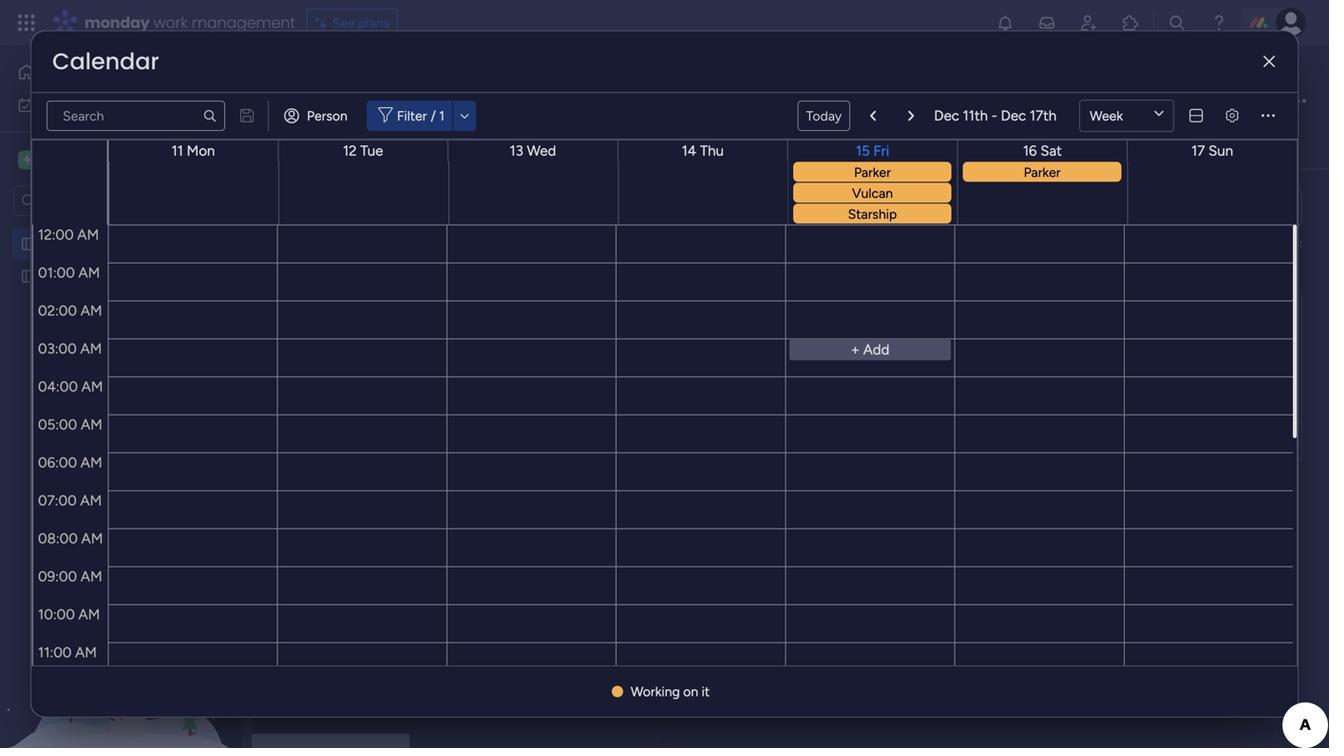 Task type: describe. For each thing, give the bounding box(es) containing it.
12 tue
[[343, 143, 383, 160]]

0 horizontal spatial all spacecraft
[[45, 236, 128, 252]]

03:00 am
[[38, 341, 102, 358]]

04:00
[[38, 379, 78, 396]]

lottie animation element
[[0, 557, 242, 749]]

17 sun
[[1192, 143, 1233, 160]]

work for my
[[63, 97, 92, 113]]

stuck
[[698, 368, 738, 386]]

17
[[1192, 143, 1205, 160]]

14 thu link
[[682, 143, 724, 160]]

help
[[1184, 700, 1218, 720]]

stuck due to hold ups with documentation and government funding.
[[698, 368, 1163, 386]]

12 tue link
[[343, 143, 383, 160]]

fri
[[874, 143, 890, 160]]

write an update... button
[[683, 189, 1303, 228]]

voyager
[[685, 90, 757, 114]]

1 workspace image from the left
[[18, 150, 37, 171]]

monday
[[85, 12, 150, 33]]

Voyager field
[[680, 90, 1224, 115]]

monday work management
[[85, 12, 295, 33]]

week
[[1090, 108, 1123, 124]]

17 sun link
[[1192, 143, 1233, 160]]

noah lott
[[747, 318, 816, 336]]

plans
[[358, 15, 390, 31]]

sun
[[1209, 143, 1233, 160]]

my work button
[[11, 90, 204, 120]]

funding.
[[1107, 368, 1163, 386]]

1 horizontal spatial spacecraft
[[322, 64, 448, 95]]

All Spacecraft field
[[284, 64, 453, 95]]

updates / 1 button
[[687, 134, 784, 165]]

02:00
[[38, 303, 77, 320]]

am for 11:00 am
[[75, 645, 97, 662]]

noah lott link
[[747, 318, 816, 336]]

manage any type of project. assign owners, set timelines and keep track of where your project stands.
[[291, 102, 897, 118]]

1 vertical spatial noah lott image
[[1234, 89, 1259, 114]]

am for 09:00 am
[[81, 569, 102, 586]]

government
[[1021, 368, 1103, 386]]

write for write updates via email:
[[1160, 235, 1193, 251]]

12:00
[[38, 227, 74, 244]]

updates
[[1196, 235, 1245, 251]]

am for 01:00 am
[[78, 265, 100, 282]]

1 vertical spatial spacecraft
[[63, 236, 128, 252]]

2 workspace image from the left
[[23, 150, 32, 171]]

/ for filter
[[431, 108, 436, 124]]

manage
[[291, 102, 338, 118]]

invite members image
[[1079, 13, 1098, 32]]

0 horizontal spatial all
[[45, 236, 60, 252]]

wed
[[527, 143, 556, 160]]

am for 12:00 am
[[77, 227, 99, 244]]

calendar button
[[458, 129, 539, 160]]

add view image
[[550, 138, 558, 151]]

like
[[834, 434, 861, 452]]

my work
[[42, 97, 92, 113]]

list arrow image
[[909, 110, 914, 122]]

list box containing all spacecraft
[[0, 224, 242, 549]]

due
[[741, 368, 767, 386]]

am for 10:00 am
[[78, 607, 100, 624]]

set
[[554, 102, 572, 118]]

0 vertical spatial all
[[289, 64, 317, 95]]

table
[[349, 136, 380, 153]]

01:00 am
[[38, 265, 100, 282]]

reply
[[1138, 434, 1176, 452]]

working
[[631, 684, 680, 700]]

09:00 am
[[38, 569, 102, 586]]

private board image
[[20, 267, 38, 286]]

am for 05:00 am
[[81, 417, 102, 434]]

1 for filter / 1
[[439, 108, 445, 124]]

main table button
[[288, 129, 395, 160]]

files button
[[781, 134, 836, 165]]

search image
[[202, 108, 218, 124]]

Calendar field
[[48, 46, 164, 77]]

v2 split view image
[[1190, 109, 1203, 123]]

13
[[510, 143, 523, 160]]

hold
[[789, 368, 819, 386]]

more dots image
[[1262, 109, 1275, 123]]

public board image
[[20, 235, 38, 253]]

noah
[[747, 318, 784, 336]]

1 of from the left
[[396, 102, 409, 118]]

arrow down image
[[453, 105, 476, 127]]

am for 08:00 am
[[81, 531, 103, 548]]

project
[[809, 102, 852, 118]]

Search in workspace field
[[40, 190, 159, 212]]

11th
[[963, 107, 988, 124]]

my
[[42, 97, 60, 113]]

today
[[806, 108, 842, 124]]

01:00
[[38, 265, 75, 282]]

see plans button
[[307, 9, 398, 37]]

activity
[[850, 142, 897, 158]]

today button
[[798, 101, 851, 131]]

list arrow image
[[871, 110, 876, 122]]

15 fri link
[[856, 143, 890, 160]]

activity log
[[850, 142, 922, 158]]

05:00
[[38, 417, 77, 434]]

documentation
[[884, 368, 988, 386]]

calendar for calendar 'field'
[[52, 46, 159, 77]]

10:00 am
[[38, 607, 100, 624]]

16
[[1023, 143, 1037, 160]]

am for 04:00 am
[[81, 379, 103, 396]]

main table
[[317, 136, 380, 153]]

project.
[[412, 102, 458, 118]]

12
[[343, 143, 357, 160]]



Task type: locate. For each thing, give the bounding box(es) containing it.
am for 07:00 am
[[80, 493, 102, 510]]

v2 settings line image
[[1226, 109, 1239, 123]]

updates / 1
[[716, 142, 784, 158]]

list box
[[0, 224, 242, 549]]

0 vertical spatial all spacecraft
[[289, 64, 448, 95]]

Search field
[[562, 182, 619, 208]]

sat
[[1041, 143, 1062, 160]]

08:00
[[38, 531, 78, 548]]

0 vertical spatial write
[[703, 199, 740, 217]]

of
[[396, 102, 409, 118], [723, 102, 736, 118]]

/ right updates
[[770, 142, 775, 158]]

owners,
[[504, 102, 551, 118]]

write left an
[[703, 199, 740, 217]]

1 vertical spatial work
[[63, 97, 92, 113]]

1 horizontal spatial all spacecraft
[[289, 64, 448, 95]]

1 horizontal spatial all
[[289, 64, 317, 95]]

0 horizontal spatial and
[[632, 102, 654, 118]]

05:00 am
[[38, 417, 102, 434]]

gantt button
[[395, 129, 458, 160]]

timelines
[[576, 102, 629, 118]]

2 of from the left
[[723, 102, 736, 118]]

/ for updates
[[770, 142, 775, 158]]

work
[[154, 12, 188, 33], [63, 97, 92, 113]]

gantt
[[409, 136, 443, 153]]

09:00
[[38, 569, 77, 586]]

dec 11th - dec 17th
[[934, 107, 1057, 124]]

0 horizontal spatial 1
[[439, 108, 445, 124]]

1 horizontal spatial calendar
[[472, 136, 525, 153]]

03:00
[[38, 341, 77, 358]]

am right 07:00
[[80, 493, 102, 510]]

1 vertical spatial write
[[1160, 235, 1193, 251]]

am right 06:00
[[81, 455, 102, 472]]

0 vertical spatial /
[[431, 108, 436, 124]]

new board
[[45, 268, 111, 285]]

board
[[76, 268, 111, 285]]

calendar inside "button"
[[472, 136, 525, 153]]

1 inside button
[[778, 142, 784, 158]]

lott
[[787, 318, 816, 336]]

all spacecraft up type
[[289, 64, 448, 95]]

Filter dashboard by text search field
[[47, 101, 225, 131]]

13 wed link
[[510, 143, 556, 160]]

1 horizontal spatial and
[[992, 368, 1017, 386]]

option
[[0, 227, 242, 231]]

15 fri
[[856, 143, 890, 160]]

stands.
[[855, 102, 897, 118]]

None search field
[[47, 101, 225, 131]]

dec
[[934, 107, 959, 124], [1001, 107, 1026, 124]]

apps image
[[1121, 13, 1140, 32]]

08:00 am
[[38, 531, 103, 548]]

0 vertical spatial noah lott image
[[1276, 8, 1307, 38]]

13 wed
[[510, 143, 556, 160]]

1 horizontal spatial write
[[1160, 235, 1193, 251]]

/ right "filter"
[[431, 108, 436, 124]]

dec right -
[[1001, 107, 1026, 124]]

spacecraft up board on the top of the page
[[63, 236, 128, 252]]

noah lott image right help image
[[1276, 8, 1307, 38]]

0 vertical spatial calendar
[[52, 46, 159, 77]]

1 vertical spatial all spacecraft
[[45, 236, 128, 252]]

with
[[851, 368, 880, 386]]

work right my on the top of the page
[[63, 97, 92, 113]]

am right 12:00
[[77, 227, 99, 244]]

calendar down assign
[[472, 136, 525, 153]]

1 horizontal spatial /
[[770, 142, 775, 158]]

update...
[[764, 199, 822, 217]]

1 vertical spatial all
[[45, 236, 60, 252]]

work for monday
[[154, 12, 188, 33]]

it
[[702, 684, 710, 700]]

updates
[[716, 142, 767, 158]]

0 horizontal spatial noah lott image
[[1234, 89, 1259, 114]]

all spacecraft up board on the top of the page
[[45, 236, 128, 252]]

0 horizontal spatial spacecraft
[[63, 236, 128, 252]]

of right type
[[396, 102, 409, 118]]

main
[[317, 136, 346, 153]]

help image
[[1210, 13, 1229, 32]]

am right the 11:00
[[75, 645, 97, 662]]

1 vertical spatial 1
[[778, 142, 784, 158]]

of right track
[[723, 102, 736, 118]]

0 horizontal spatial dec
[[934, 107, 959, 124]]

work right "monday" at the top
[[154, 12, 188, 33]]

11:00 am
[[38, 645, 97, 662]]

11 mon
[[171, 143, 215, 160]]

0 vertical spatial and
[[632, 102, 654, 118]]

noah lott image
[[1276, 8, 1307, 38], [1234, 89, 1259, 114]]

am right new
[[78, 265, 100, 282]]

am right 09:00
[[81, 569, 102, 586]]

via
[[1248, 235, 1265, 251]]

11 mon link
[[171, 143, 215, 160]]

1 dec from the left
[[934, 107, 959, 124]]

write for write an update...
[[703, 199, 740, 217]]

04:00 am
[[38, 379, 103, 396]]

noah lott image left more dots icon
[[1234, 89, 1259, 114]]

/
[[431, 108, 436, 124], [770, 142, 775, 158]]

all up manage
[[289, 64, 317, 95]]

email:
[[1268, 235, 1303, 251]]

am right 02:00 at the top left of the page
[[80, 303, 102, 320]]

11:00
[[38, 645, 72, 662]]

write an update...
[[703, 199, 822, 217]]

assign
[[461, 102, 501, 118]]

inbox image
[[1038, 13, 1057, 32]]

0 horizontal spatial /
[[431, 108, 436, 124]]

11
[[171, 143, 183, 160]]

spacecraft up type
[[322, 64, 448, 95]]

select product image
[[17, 13, 36, 32]]

track
[[690, 102, 720, 118]]

0 horizontal spatial work
[[63, 97, 92, 113]]

spacecraft
[[322, 64, 448, 95], [63, 236, 128, 252]]

dec left 11th
[[934, 107, 959, 124]]

0 horizontal spatial calendar
[[52, 46, 159, 77]]

workspace image
[[18, 150, 37, 171], [23, 150, 32, 171]]

tue
[[360, 143, 383, 160]]

new
[[45, 268, 72, 285]]

on
[[683, 684, 698, 700]]

12:00 am
[[38, 227, 99, 244]]

1 vertical spatial calendar
[[472, 136, 525, 153]]

files
[[795, 142, 822, 158]]

write left updates
[[1160, 235, 1193, 251]]

manage any type of project. assign owners, set timelines and keep track of where your project stands. button
[[288, 99, 926, 122]]

16 sat link
[[1023, 143, 1062, 160]]

notifications image
[[996, 13, 1015, 32]]

to
[[771, 368, 785, 386]]

am right 08:00
[[81, 531, 103, 548]]

am right 10:00
[[78, 607, 100, 624]]

am right 04:00 on the left
[[81, 379, 103, 396]]

working on it
[[631, 684, 710, 700]]

and inside button
[[632, 102, 654, 118]]

activity log button
[[836, 134, 937, 165]]

like button
[[688, 414, 987, 471]]

0 vertical spatial spacecraft
[[322, 64, 448, 95]]

keep
[[658, 102, 686, 118]]

am for 06:00 am
[[81, 455, 102, 472]]

10:00
[[38, 607, 75, 624]]

dapulse x slim image
[[1264, 55, 1275, 69]]

your
[[779, 102, 806, 118]]

0 vertical spatial 1
[[439, 108, 445, 124]]

type
[[366, 102, 393, 118]]

calendar down "monday" at the top
[[52, 46, 159, 77]]

am for 02:00 am
[[80, 303, 102, 320]]

1 vertical spatial and
[[992, 368, 1017, 386]]

filter / 1
[[397, 108, 445, 124]]

lottie animation image
[[0, 557, 242, 749]]

filter
[[397, 108, 427, 124]]

am right 05:00
[[81, 417, 102, 434]]

and left 'keep'
[[632, 102, 654, 118]]

an
[[744, 199, 760, 217]]

1 horizontal spatial of
[[723, 102, 736, 118]]

15
[[856, 143, 870, 160]]

1 horizontal spatial dec
[[1001, 107, 1026, 124]]

person button
[[277, 101, 359, 131]]

06:00
[[38, 455, 77, 472]]

1 horizontal spatial work
[[154, 12, 188, 33]]

-
[[992, 107, 998, 124]]

1 left the 'files'
[[778, 142, 784, 158]]

17th
[[1030, 107, 1057, 124]]

person
[[307, 108, 348, 124]]

mon
[[187, 143, 215, 160]]

and left government
[[992, 368, 1017, 386]]

0 vertical spatial work
[[154, 12, 188, 33]]

am for 03:00 am
[[80, 341, 102, 358]]

reply button
[[995, 427, 1298, 458]]

1 for updates / 1
[[778, 142, 784, 158]]

calendar for calendar "button"
[[472, 136, 525, 153]]

am right 03:00
[[80, 341, 102, 358]]

1 vertical spatial /
[[770, 142, 775, 158]]

1 left arrow down icon
[[439, 108, 445, 124]]

1 horizontal spatial 1
[[778, 142, 784, 158]]

0 horizontal spatial write
[[703, 199, 740, 217]]

help button
[[1168, 695, 1234, 726]]

2 dec from the left
[[1001, 107, 1026, 124]]

1 horizontal spatial noah lott image
[[1276, 8, 1307, 38]]

see
[[332, 15, 355, 31]]

work inside button
[[63, 97, 92, 113]]

home button
[[11, 57, 204, 87]]

/ inside updates / 1 button
[[770, 142, 775, 158]]

06:00 am
[[38, 455, 102, 472]]

07:00
[[38, 493, 77, 510]]

write inside button
[[703, 199, 740, 217]]

0 horizontal spatial of
[[396, 102, 409, 118]]

all right public board image
[[45, 236, 60, 252]]

am
[[77, 227, 99, 244], [78, 265, 100, 282], [80, 303, 102, 320], [80, 341, 102, 358], [81, 379, 103, 396], [81, 417, 102, 434], [81, 455, 102, 472], [80, 493, 102, 510], [81, 531, 103, 548], [81, 569, 102, 586], [78, 607, 100, 624], [75, 645, 97, 662]]

search everything image
[[1168, 13, 1187, 32]]



Task type: vqa. For each thing, say whether or not it's contained in the screenshot.
Help icon
yes



